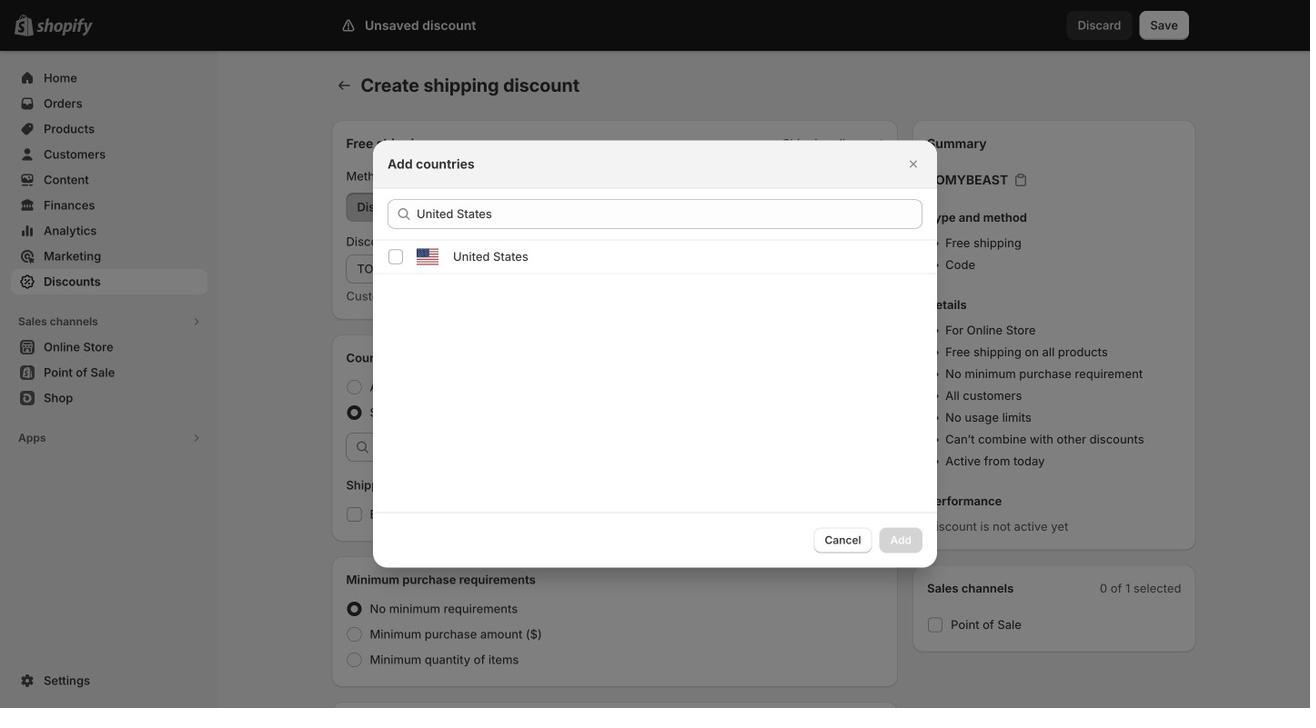 Task type: locate. For each thing, give the bounding box(es) containing it.
dialog
[[0, 141, 1311, 568]]



Task type: vqa. For each thing, say whether or not it's contained in the screenshot.
Search countries text box
yes



Task type: describe. For each thing, give the bounding box(es) containing it.
shopify image
[[36, 18, 93, 36]]

Search countries text field
[[417, 200, 923, 229]]



